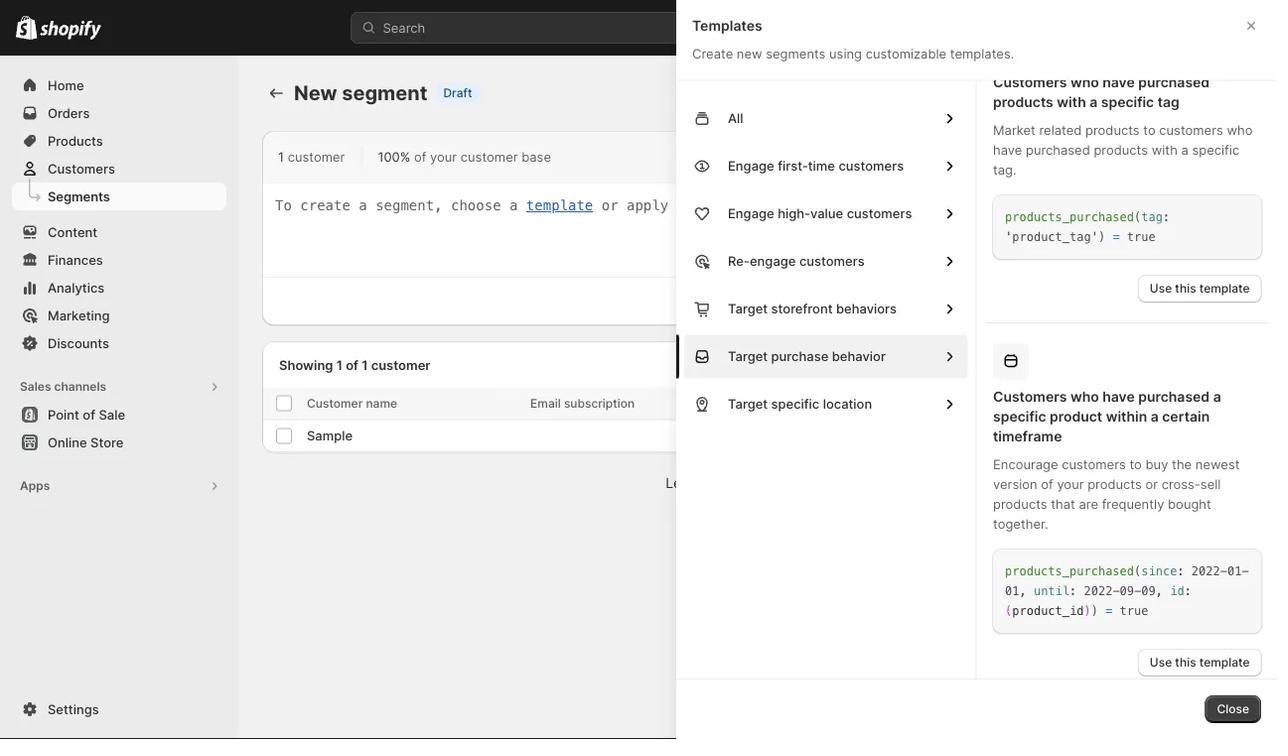 Task type: locate. For each thing, give the bounding box(es) containing it.
with down customers who have purchased products with a specific tag
[[1151, 143, 1177, 158]]

2 vertical spatial customers
[[993, 389, 1066, 406]]

2 vertical spatial target
[[728, 397, 768, 412]]

customers up market
[[993, 74, 1066, 91]]

1 vertical spatial products_purchased
[[1004, 566, 1134, 579]]

engage left high-
[[728, 206, 774, 221]]

with inside customers who have purchased products with a specific tag
[[1056, 94, 1086, 111]]

1 vertical spatial target
[[728, 349, 768, 364]]

: down products_purchased ( since :
[[1069, 585, 1076, 599]]

) down 2022-09-09 ,
[[1091, 605, 1098, 619]]

have up tag.
[[993, 143, 1022, 158]]

engage first-time customers
[[728, 158, 904, 174]]

engage inside button
[[728, 206, 774, 221]]

customers down customers who have purchased products with a specific tag
[[1159, 123, 1223, 138]]

frequently
[[1101, 497, 1164, 512]]

1 vertical spatial have
[[993, 143, 1022, 158]]

target for target purchase behavior
[[728, 349, 768, 364]]

customers who have purchased products with a specific tag
[[993, 74, 1209, 111]]

( down the market related products to customers who have purchased products with a specific tag.
[[1134, 211, 1141, 225]]

1 vertical spatial =
[[1105, 605, 1112, 619]]

0 vertical spatial target
[[728, 301, 768, 317]]

learn more about
[[665, 475, 786, 492]]

customers right value
[[847, 206, 912, 221]]

1 vertical spatial to
[[1129, 457, 1141, 473]]

,
[[1019, 585, 1026, 599], [1155, 585, 1162, 599]]

behaviors
[[836, 301, 897, 317]]

storefront
[[771, 301, 833, 317]]

100% of your customer base
[[378, 149, 551, 164]]

0 vertical spatial purchased
[[1138, 74, 1209, 91]]

2022- down products_purchased ( since :
[[1083, 585, 1119, 599]]

who inside customers who have purchased products with a specific tag
[[1070, 74, 1099, 91]]

tag up the market related products to customers who have purchased products with a specific tag.
[[1157, 94, 1179, 111]]

of right 100%
[[414, 149, 426, 164]]

using
[[829, 46, 862, 61]]

customers down engage high-value customers button
[[799, 254, 865, 269]]

have up within
[[1102, 389, 1134, 406]]

channels
[[54, 380, 106, 394]]

1 use from the top
[[1149, 282, 1171, 296]]

1 horizontal spatial 1
[[336, 357, 343, 373]]

3 target from the top
[[728, 397, 768, 412]]

2022- up id :
[[1191, 566, 1227, 579]]

purchased inside customers who have purchased a specific product within a certain timeframe
[[1138, 389, 1209, 406]]

2 vertical spatial (
[[1004, 605, 1012, 619]]

01
[[1004, 585, 1019, 599]]

engage first-time customers button
[[684, 144, 968, 188]]

1 engage from the top
[[728, 158, 774, 174]]

1 horizontal spatial your
[[1056, 477, 1083, 493]]

1 vertical spatial true
[[1119, 605, 1148, 619]]

customers inside button
[[838, 158, 904, 174]]

1 vertical spatial customers
[[48, 161, 115, 176]]

2 use from the top
[[1149, 656, 1171, 671]]

together.
[[993, 517, 1048, 532]]

spent
[[1114, 396, 1147, 411]]

until
[[1033, 585, 1069, 599]]

a inside the market related products to customers who have purchased products with a specific tag.
[[1181, 143, 1188, 158]]

1 vertical spatial purchased
[[1025, 143, 1090, 158]]

use
[[1149, 282, 1171, 296], [1149, 656, 1171, 671]]

2 horizontal spatial of
[[1040, 477, 1053, 493]]

your
[[430, 149, 457, 164], [1056, 477, 1083, 493]]

2 use this template button from the top
[[1137, 650, 1261, 678]]

2 products_purchased from the top
[[1004, 566, 1134, 579]]

0 horizontal spatial 1
[[278, 149, 284, 164]]

customers
[[993, 74, 1066, 91], [48, 161, 115, 176], [993, 389, 1066, 406]]

1 vertical spatial use this template
[[1149, 656, 1249, 671]]

0 vertical spatial who
[[1070, 74, 1099, 91]]

2 horizontal spatial customer
[[461, 149, 518, 164]]

1 horizontal spatial to
[[1143, 123, 1155, 138]]

with inside the market related products to customers who have purchased products with a specific tag.
[[1151, 143, 1177, 158]]

2022- inside 2022-01- 01
[[1191, 566, 1227, 579]]

0 vertical spatial use
[[1149, 282, 1171, 296]]

customer right showing
[[371, 357, 431, 373]]

=
[[1112, 231, 1119, 245], [1105, 605, 1112, 619]]

your up that
[[1056, 477, 1083, 493]]

customers inside button
[[799, 254, 865, 269]]

0 vertical spatial use this template
[[1149, 282, 1249, 296]]

target down re-
[[728, 301, 768, 317]]

) down products_purchased ( tag :
[[1098, 231, 1105, 245]]

customers up timeframe
[[993, 389, 1066, 406]]

: down the market related products to customers who have purchased products with a specific tag.
[[1162, 211, 1169, 225]]

( product_id ) )
[[1004, 605, 1098, 619]]

1 vertical spatial use
[[1149, 656, 1171, 671]]

1 vertical spatial this
[[1175, 656, 1196, 671]]

orders
[[943, 396, 982, 411]]

2022-09-09 ,
[[1083, 585, 1162, 599]]

customers up 'are'
[[1061, 457, 1125, 473]]

products_purchased up ' product_tag ' )
[[1004, 211, 1134, 225]]

segments
[[48, 189, 110, 204]]

target specific location
[[728, 397, 872, 412]]

create
[[692, 46, 733, 61]]

target left purchase
[[728, 349, 768, 364]]

1 vertical spatial with
[[1151, 143, 1177, 158]]

high-
[[778, 206, 810, 221]]

to down customers who have purchased products with a specific tag
[[1143, 123, 1155, 138]]

first-
[[778, 158, 808, 174]]

2 vertical spatial of
[[1040, 477, 1053, 493]]

1 vertical spatial who
[[1226, 123, 1252, 138]]

your inside the encourage customers to buy the newest version of your products or cross-sell products that are frequently bought together.
[[1056, 477, 1083, 493]]

search button
[[351, 12, 927, 44]]

to
[[1143, 123, 1155, 138], [1129, 457, 1141, 473]]

0 horizontal spatial to
[[1129, 457, 1141, 473]]

2 this from the top
[[1175, 656, 1196, 671]]

to inside the market related products to customers who have purchased products with a specific tag.
[[1143, 123, 1155, 138]]

engage high-value customers
[[728, 206, 912, 221]]

of right showing
[[346, 357, 358, 373]]

2 horizontal spatial 1
[[362, 357, 368, 373]]

draft
[[443, 86, 472, 100]]

( for tag
[[1134, 211, 1141, 225]]

= down products_purchased ( tag :
[[1112, 231, 1119, 245]]

)
[[1098, 231, 1105, 245], [1083, 605, 1091, 619], [1091, 605, 1098, 619]]

new
[[294, 81, 337, 105]]

re-
[[728, 254, 750, 269]]

09-
[[1119, 585, 1141, 599]]

value
[[810, 206, 843, 221]]

close
[[1217, 703, 1249, 717]]

have inside customers who have purchased products with a specific tag
[[1102, 74, 1134, 91]]

' down products_purchased ( tag :
[[1091, 231, 1098, 245]]

products
[[993, 94, 1053, 111], [1085, 123, 1139, 138], [1093, 143, 1147, 158], [1087, 477, 1141, 493], [993, 497, 1047, 512]]

2 target from the top
[[728, 349, 768, 364]]

1 horizontal spatial with
[[1151, 143, 1177, 158]]

engage
[[728, 158, 774, 174], [728, 206, 774, 221]]

segments link
[[12, 183, 226, 211]]

customers
[[1159, 123, 1223, 138], [838, 158, 904, 174], [847, 206, 912, 221], [799, 254, 865, 269], [1061, 457, 1125, 473]]

base
[[522, 149, 551, 164]]

engage for engage high-value customers
[[728, 206, 774, 221]]

use this template button
[[1137, 276, 1261, 303], [1137, 650, 1261, 678]]

) for )
[[1091, 605, 1098, 619]]

0 vertical spatial (
[[1134, 211, 1141, 225]]

, left the until
[[1019, 585, 1026, 599]]

engage inside button
[[728, 158, 774, 174]]

behavior
[[832, 349, 886, 364]]

purchase
[[771, 349, 828, 364]]

0 vertical spatial to
[[1143, 123, 1155, 138]]

01-
[[1227, 566, 1248, 579]]

target purchase behavior button
[[684, 335, 968, 379]]

of
[[414, 149, 426, 164], [346, 357, 358, 373], [1040, 477, 1053, 493]]

customers right time
[[838, 158, 904, 174]]

1 vertical spatial engage
[[728, 206, 774, 221]]

1 products_purchased from the top
[[1004, 211, 1134, 225]]

1 vertical spatial use this template button
[[1137, 650, 1261, 678]]

products_purchased for products_purchased ( tag :
[[1004, 211, 1134, 225]]

have inside customers who have purchased a specific product within a certain timeframe
[[1102, 389, 1134, 406]]

( down 01
[[1004, 605, 1012, 619]]

market
[[993, 123, 1035, 138]]

1 horizontal spatial '
[[1091, 231, 1098, 245]]

purchased down related
[[1025, 143, 1090, 158]]

customer left base
[[461, 149, 518, 164]]

0 vertical spatial have
[[1102, 74, 1134, 91]]

specific
[[1100, 94, 1154, 111], [1192, 143, 1239, 158], [771, 397, 819, 412], [993, 409, 1046, 426]]

, left id
[[1155, 585, 1162, 599]]

specific inside the market related products to customers who have purchased products with a specific tag.
[[1192, 143, 1239, 158]]

products_purchased up until : at the bottom right
[[1004, 566, 1134, 579]]

2 vertical spatial purchased
[[1138, 389, 1209, 406]]

who inside customers who have purchased a specific product within a certain timeframe
[[1070, 389, 1099, 406]]

0 horizontal spatial your
[[430, 149, 457, 164]]

customizable
[[866, 46, 947, 61]]

1 horizontal spatial ,
[[1155, 585, 1162, 599]]

target down target purchase behavior on the top of the page
[[728, 397, 768, 412]]

1 horizontal spatial of
[[414, 149, 426, 164]]

1 vertical spatial 2022-
[[1083, 585, 1119, 599]]

location
[[823, 397, 872, 412]]

1 horizontal spatial customer
[[371, 357, 431, 373]]

( for since
[[1134, 566, 1141, 579]]

2 vertical spatial have
[[1102, 389, 1134, 406]]

this
[[1175, 282, 1196, 296], [1175, 656, 1196, 671]]

2 vertical spatial who
[[1070, 389, 1099, 406]]

0 horizontal spatial of
[[346, 357, 358, 373]]

tag down the market related products to customers who have purchased products with a specific tag.
[[1141, 211, 1162, 225]]

' down tag.
[[1004, 231, 1012, 245]]

1 vertical spatial template
[[1199, 656, 1249, 671]]

2 engage from the top
[[728, 206, 774, 221]]

1 customer
[[278, 149, 345, 164]]

0 vertical spatial customers
[[993, 74, 1066, 91]]

target purchase behavior
[[728, 349, 886, 364]]

0 vertical spatial use this template button
[[1137, 276, 1261, 303]]

alert
[[262, 278, 294, 326]]

' product_tag ' )
[[1004, 231, 1105, 245]]

sales channels
[[20, 380, 106, 394]]

0 horizontal spatial ,
[[1019, 585, 1026, 599]]

0 vertical spatial your
[[430, 149, 457, 164]]

have
[[1102, 74, 1134, 91], [993, 143, 1022, 158], [1102, 389, 1134, 406]]

all button
[[684, 97, 968, 141]]

0 vertical spatial with
[[1056, 94, 1086, 111]]

0 vertical spatial tag
[[1157, 94, 1179, 111]]

purchased for customers who have purchased products with a specific tag
[[1138, 74, 1209, 91]]

customers up segments
[[48, 161, 115, 176]]

that
[[1050, 497, 1075, 512]]

1 template from the top
[[1199, 282, 1249, 296]]

0 vertical spatial products_purchased
[[1004, 211, 1134, 225]]

target storefront behaviors button
[[684, 287, 968, 331]]

0 vertical spatial 2022-
[[1191, 566, 1227, 579]]

customers inside customers link
[[48, 161, 115, 176]]

segment
[[342, 81, 427, 105]]

a
[[1089, 94, 1097, 111], [1181, 143, 1188, 158], [1213, 389, 1221, 406], [1150, 409, 1158, 426]]

1 horizontal spatial 2022-
[[1191, 566, 1227, 579]]

engage left first-
[[728, 158, 774, 174]]

customers inside customers who have purchased a specific product within a certain timeframe
[[993, 389, 1066, 406]]

0 vertical spatial this
[[1175, 282, 1196, 296]]

purchased up the market related products to customers who have purchased products with a specific tag.
[[1138, 74, 1209, 91]]

purchased inside customers who have purchased products with a specific tag
[[1138, 74, 1209, 91]]

market related products to customers who have purchased products with a specific tag.
[[993, 123, 1252, 178]]

1 vertical spatial of
[[346, 357, 358, 373]]

1 vertical spatial (
[[1134, 566, 1141, 579]]

1
[[278, 149, 284, 164], [336, 357, 343, 373], [362, 357, 368, 373]]

true down 09-
[[1119, 605, 1148, 619]]

2 use this template from the top
[[1149, 656, 1249, 671]]

target specific location button
[[684, 383, 968, 427]]

customers inside customers who have purchased products with a specific tag
[[993, 74, 1066, 91]]

0 horizontal spatial with
[[1056, 94, 1086, 111]]

amount spent
[[1066, 396, 1147, 411]]

(
[[1134, 211, 1141, 225], [1134, 566, 1141, 579], [1004, 605, 1012, 619]]

tag inside customers who have purchased products with a specific tag
[[1157, 94, 1179, 111]]

0 vertical spatial template
[[1199, 282, 1249, 296]]

to left buy
[[1129, 457, 1141, 473]]

customer down new
[[288, 149, 345, 164]]

have up the market related products to customers who have purchased products with a specific tag.
[[1102, 74, 1134, 91]]

template
[[1199, 282, 1249, 296], [1199, 656, 1249, 671]]

purchased up certain on the right bottom
[[1138, 389, 1209, 406]]

: right 09
[[1184, 585, 1191, 599]]

of up that
[[1040, 477, 1053, 493]]

templates.
[[950, 46, 1014, 61]]

true down products_purchased ( tag :
[[1126, 231, 1155, 245]]

your right 100%
[[430, 149, 457, 164]]

0 vertical spatial engage
[[728, 158, 774, 174]]

1 vertical spatial your
[[1056, 477, 1083, 493]]

( up 09-
[[1134, 566, 1141, 579]]

purchased inside the market related products to customers who have purchased products with a specific tag.
[[1025, 143, 1090, 158]]

purchased for customers who have purchased a specific product within a certain timeframe
[[1138, 389, 1209, 406]]

0 horizontal spatial 2022-
[[1083, 585, 1119, 599]]

products inside customers who have purchased products with a specific tag
[[993, 94, 1053, 111]]

who inside the market related products to customers who have purchased products with a specific tag.
[[1226, 123, 1252, 138]]

target for target specific location
[[728, 397, 768, 412]]

a inside customers who have purchased products with a specific tag
[[1089, 94, 1097, 111]]

with up related
[[1056, 94, 1086, 111]]

= down 2022-09-09 ,
[[1105, 605, 1112, 619]]

1 target from the top
[[728, 301, 768, 317]]

0 vertical spatial of
[[414, 149, 426, 164]]

0 horizontal spatial '
[[1004, 231, 1012, 245]]

specific inside customers who have purchased a specific product within a certain timeframe
[[993, 409, 1046, 426]]



Task type: describe. For each thing, give the bounding box(es) containing it.
2022- for 01-
[[1191, 566, 1227, 579]]

search
[[383, 20, 425, 35]]

1 use this template button from the top
[[1137, 276, 1261, 303]]

products_purchased for products_purchased ( since :
[[1004, 566, 1134, 579]]

customers for customers
[[48, 161, 115, 176]]

re-engage customers
[[728, 254, 865, 269]]

customers who have purchased a specific product within a certain timeframe
[[993, 389, 1221, 446]]

or
[[1145, 477, 1157, 493]]

1 this from the top
[[1175, 282, 1196, 296]]

settings link
[[12, 696, 226, 724]]

customers inside the market related products to customers who have purchased products with a specific tag.
[[1159, 123, 1223, 138]]

products_purchased ( since :
[[1004, 566, 1184, 579]]

sales channels button
[[12, 373, 226, 401]]

home link
[[12, 71, 226, 99]]

discounts
[[48, 336, 109, 351]]

100%
[[378, 149, 410, 164]]

settings
[[48, 702, 99, 717]]

to inside the encourage customers to buy the newest version of your products or cross-sell products that are frequently bought together.
[[1129, 457, 1141, 473]]

the
[[1171, 457, 1191, 473]]

0 horizontal spatial customer
[[288, 149, 345, 164]]

0 vertical spatial true
[[1126, 231, 1155, 245]]

tag.
[[993, 162, 1016, 178]]

sell
[[1200, 477, 1220, 493]]

more
[[706, 475, 740, 492]]

who for a
[[1070, 389, 1099, 406]]

bought
[[1167, 497, 1211, 512]]

cross-
[[1161, 477, 1200, 493]]

within
[[1105, 409, 1147, 426]]

have for customers who have purchased a specific product within a certain timeframe
[[1102, 389, 1134, 406]]

home
[[48, 77, 84, 93]]

new segment
[[294, 81, 427, 105]]

create new segments using customizable templates.
[[692, 46, 1014, 61]]

all
[[728, 111, 743, 126]]

1 ' from the left
[[1004, 231, 1012, 245]]

who for products
[[1070, 74, 1099, 91]]

since
[[1141, 566, 1177, 579]]

1 vertical spatial tag
[[1141, 211, 1162, 225]]

have inside the market related products to customers who have purchased products with a specific tag.
[[993, 143, 1022, 158]]

about
[[744, 475, 782, 492]]

product
[[1049, 409, 1102, 426]]

sample link
[[307, 427, 353, 446]]

specific inside button
[[771, 397, 819, 412]]

products_purchased ( tag :
[[1004, 211, 1169, 225]]

newest
[[1195, 457, 1239, 473]]

learn
[[665, 475, 703, 492]]

09
[[1141, 585, 1155, 599]]

target for target storefront behaviors
[[728, 301, 768, 317]]

of inside the encourage customers to buy the newest version of your products or cross-sell products that are frequently bought together.
[[1040, 477, 1053, 493]]

engage high-value customers button
[[684, 192, 968, 236]]

id :
[[1169, 585, 1191, 599]]

) down products_purchased ( since :
[[1083, 605, 1091, 619]]

2 template from the top
[[1199, 656, 1249, 671]]

engage for engage first-time customers
[[728, 158, 774, 174]]

version
[[993, 477, 1037, 493]]

location
[[758, 396, 807, 411]]

0 orders
[[943, 428, 994, 444]]

amount
[[1066, 396, 1111, 411]]

discounts link
[[12, 330, 226, 357]]

product_id
[[1012, 605, 1083, 619]]

customers for customers who have purchased products with a specific tag
[[993, 74, 1066, 91]]

encourage customers to buy the newest version of your products or cross-sell products that are frequently bought together.
[[993, 457, 1239, 532]]

shopify image
[[40, 20, 102, 40]]

0 vertical spatial =
[[1112, 231, 1119, 245]]

showing 1 of 1 customer
[[279, 357, 431, 373]]

sample
[[307, 428, 353, 444]]

apps
[[20, 479, 50, 494]]

customers for customers who have purchased a specific product within a certain timeframe
[[993, 389, 1066, 406]]

: up id :
[[1177, 566, 1184, 579]]

1 use this template from the top
[[1149, 282, 1249, 296]]

time
[[808, 158, 835, 174]]

email
[[530, 396, 561, 411]]

customers inside button
[[847, 206, 912, 221]]

target storefront behaviors
[[728, 301, 897, 317]]

engage
[[750, 254, 796, 269]]

customers link
[[12, 155, 226, 183]]

orders
[[955, 428, 994, 444]]

certain
[[1162, 409, 1209, 426]]

2022-01- 01
[[1004, 566, 1248, 599]]

related
[[1039, 123, 1081, 138]]

) for '
[[1098, 231, 1105, 245]]

1 , from the left
[[1019, 585, 1026, 599]]

templates
[[692, 17, 762, 34]]

apps button
[[12, 473, 226, 500]]

close button
[[1205, 696, 1261, 724]]

2022- for 09-
[[1083, 585, 1119, 599]]

until :
[[1033, 585, 1076, 599]]

specific inside customers who have purchased products with a specific tag
[[1100, 94, 1154, 111]]

sales
[[20, 380, 51, 394]]

new
[[737, 46, 762, 61]]

2 , from the left
[[1155, 585, 1162, 599]]

have for customers who have purchased products with a specific tag
[[1102, 74, 1134, 91]]

subscription
[[564, 396, 635, 411]]

email subscription
[[530, 396, 635, 411]]

segments
[[766, 46, 826, 61]]

2 ' from the left
[[1091, 231, 1098, 245]]

customers inside the encourage customers to buy the newest version of your products or cross-sell products that are frequently bought together.
[[1061, 457, 1125, 473]]

are
[[1078, 497, 1098, 512]]

product_tag
[[1012, 231, 1091, 245]]

showing
[[279, 357, 333, 373]]

0
[[943, 428, 951, 444]]



Task type: vqa. For each thing, say whether or not it's contained in the screenshot.
Content
no



